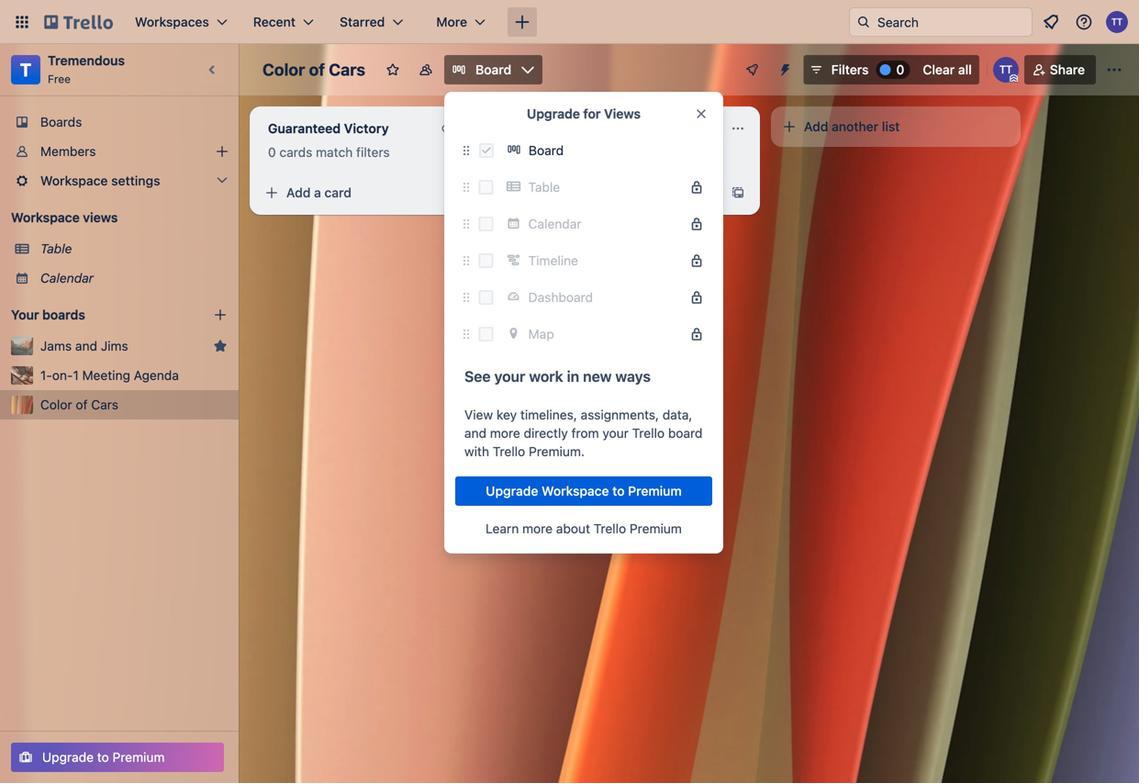 Task type: describe. For each thing, give the bounding box(es) containing it.
your boards
[[11, 307, 85, 322]]

board link
[[501, 136, 713, 165]]

color inside text field
[[263, 60, 305, 79]]

jams and jims
[[40, 338, 128, 354]]

1 add a card button from the left
[[257, 178, 459, 208]]

1-
[[40, 368, 52, 383]]

of inside text field
[[309, 60, 325, 79]]

view key timelines, assignments, data, and more directly from your trello board with trello premium.
[[465, 407, 703, 459]]

back to home image
[[44, 7, 113, 37]]

with
[[465, 444, 489, 459]]

share button
[[1025, 55, 1096, 84]]

workspace settings
[[40, 173, 160, 188]]

boards
[[40, 114, 82, 129]]

t
[[20, 59, 31, 80]]

recent button
[[242, 7, 325, 37]]

workspace for workspace views
[[11, 210, 80, 225]]

for
[[584, 106, 601, 121]]

terry turtle (terryturtle) image
[[993, 57, 1019, 83]]

members link
[[0, 137, 239, 166]]

on-
[[52, 368, 73, 383]]

t link
[[11, 55, 40, 84]]

from
[[572, 426, 599, 441]]

jims
[[101, 338, 128, 354]]

terry turtle (terryturtle) image
[[1107, 11, 1129, 33]]

free
[[48, 73, 71, 85]]

guaranteed
[[268, 121, 341, 136]]

upgrade to premium link
[[11, 743, 224, 772]]

your
[[11, 307, 39, 322]]

calendar link
[[40, 269, 228, 287]]

add for second add a card 'button' from left
[[547, 185, 572, 200]]

power ups image
[[745, 62, 760, 77]]

table link
[[40, 240, 228, 258]]

0 horizontal spatial table
[[40, 241, 72, 256]]

2 vertical spatial workspace
[[542, 483, 609, 499]]

1 card from the left
[[325, 185, 352, 200]]

starred button
[[329, 7, 414, 37]]

agenda
[[134, 368, 179, 383]]

upgrade for views
[[527, 106, 641, 121]]

0 vertical spatial trello
[[632, 426, 665, 441]]

see
[[465, 368, 491, 385]]

workspace views
[[11, 210, 118, 225]]

1 cards from the left
[[280, 145, 313, 160]]

key
[[497, 407, 517, 422]]

members
[[40, 144, 96, 159]]

assignments,
[[581, 407, 659, 422]]

0 vertical spatial calendar
[[529, 216, 582, 231]]

timeline
[[529, 253, 578, 268]]

and inside jams and jims link
[[75, 338, 97, 354]]

primary element
[[0, 0, 1140, 44]]

clear all button
[[916, 55, 980, 84]]

0 cards match filters for first add a card 'button' from the left
[[268, 145, 390, 160]]

data,
[[663, 407, 693, 422]]

open information menu image
[[1075, 13, 1094, 31]]

upgrade workspace to premium
[[486, 483, 682, 499]]

your boards with 3 items element
[[11, 304, 185, 326]]

upgrade for upgrade for views
[[527, 106, 580, 121]]

settings
[[111, 173, 160, 188]]

color of cars inside text field
[[263, 60, 366, 79]]

about
[[556, 521, 590, 536]]

1-on-1 meeting agenda
[[40, 368, 179, 383]]

workspace navigation collapse icon image
[[200, 57, 226, 83]]

tremendous
[[48, 53, 125, 68]]

and inside view key timelines, assignments, data, and more directly from your trello board with trello premium.
[[465, 426, 487, 441]]

0 cards match filters for second add a card 'button' from left
[[529, 145, 651, 160]]

premium inside 'upgrade to premium' link
[[113, 750, 165, 765]]

premium.
[[529, 444, 585, 459]]

automation image
[[771, 55, 797, 81]]

board for board button at top
[[476, 62, 512, 77]]

1 vertical spatial cars
[[91, 397, 118, 412]]

jams and jims link
[[40, 337, 206, 355]]

clear all
[[923, 62, 972, 77]]

add a card for second add a card 'button' from left
[[547, 185, 612, 200]]

clear
[[923, 62, 955, 77]]

add another list
[[804, 119, 900, 134]]

boards
[[42, 307, 85, 322]]

directly
[[524, 426, 568, 441]]

more
[[436, 14, 467, 29]]

0 notifications image
[[1040, 11, 1062, 33]]

star or unstar board image
[[386, 62, 400, 77]]

0 horizontal spatial to
[[97, 750, 109, 765]]

2 vertical spatial trello
[[594, 521, 626, 536]]

your inside view key timelines, assignments, data, and more directly from your trello board with trello premium.
[[603, 426, 629, 441]]

views
[[604, 106, 641, 121]]

timelines,
[[521, 407, 577, 422]]

learn more about trello premium link
[[486, 520, 682, 538]]

starred icon image
[[213, 339, 228, 354]]

match for second add a card 'button' from left
[[577, 145, 614, 160]]

workspace for workspace settings
[[40, 173, 108, 188]]

1 vertical spatial of
[[76, 397, 88, 412]]



Task type: locate. For each thing, give the bounding box(es) containing it.
add a card down guaranteed victory
[[287, 185, 352, 200]]

add
[[804, 119, 829, 134], [287, 185, 311, 200], [547, 185, 572, 200]]

to
[[613, 483, 625, 499], [97, 750, 109, 765]]

tremendous free
[[48, 53, 125, 85]]

0 horizontal spatial 0
[[268, 145, 276, 160]]

0 vertical spatial of
[[309, 60, 325, 79]]

your
[[495, 368, 526, 385], [603, 426, 629, 441]]

more right learn
[[523, 521, 553, 536]]

table
[[529, 180, 560, 195], [40, 241, 72, 256]]

2 card from the left
[[585, 185, 612, 200]]

1 vertical spatial table
[[40, 241, 72, 256]]

filters down victory
[[356, 145, 390, 160]]

add for first add a card 'button' from the left
[[287, 185, 311, 200]]

1 horizontal spatial your
[[603, 426, 629, 441]]

list
[[882, 119, 900, 134]]

match for first add a card 'button' from the left
[[316, 145, 353, 160]]

calendar up timeline
[[529, 216, 582, 231]]

0 horizontal spatial color
[[40, 397, 72, 412]]

cars
[[329, 60, 366, 79], [91, 397, 118, 412]]

board for the board link
[[529, 143, 564, 158]]

0 for second add a card 'button' from left
[[529, 145, 537, 160]]

1 vertical spatial and
[[465, 426, 487, 441]]

add left another
[[804, 119, 829, 134]]

calendar inside "link"
[[40, 270, 94, 286]]

your right 'see'
[[495, 368, 526, 385]]

filters down views
[[617, 145, 651, 160]]

Board name text field
[[253, 55, 375, 84]]

1 horizontal spatial color
[[263, 60, 305, 79]]

1 horizontal spatial trello
[[594, 521, 626, 536]]

1 horizontal spatial add
[[547, 185, 572, 200]]

2 vertical spatial premium
[[113, 750, 165, 765]]

1 vertical spatial workspace
[[11, 210, 80, 225]]

add inside 'button'
[[804, 119, 829, 134]]

color of cars link
[[40, 396, 228, 414]]

1 horizontal spatial more
[[523, 521, 553, 536]]

2 a from the left
[[575, 185, 582, 200]]

work
[[529, 368, 564, 385]]

trello right with
[[493, 444, 525, 459]]

1 horizontal spatial cards
[[540, 145, 573, 160]]

learn
[[486, 521, 519, 536]]

0 horizontal spatial add
[[287, 185, 311, 200]]

color of cars
[[263, 60, 366, 79], [40, 397, 118, 412]]

0 down "upgrade for views"
[[529, 145, 537, 160]]

0 down guaranteed
[[268, 145, 276, 160]]

jams
[[40, 338, 72, 354]]

2 add a card from the left
[[547, 185, 612, 200]]

2 filters from the left
[[617, 145, 651, 160]]

0 vertical spatial upgrade
[[527, 106, 580, 121]]

match
[[316, 145, 353, 160], [577, 145, 614, 160]]

0 horizontal spatial add a card button
[[257, 178, 459, 208]]

1 horizontal spatial color of cars
[[263, 60, 366, 79]]

trello right about
[[594, 521, 626, 536]]

recent
[[253, 14, 296, 29]]

0 vertical spatial premium
[[628, 483, 682, 499]]

and
[[75, 338, 97, 354], [465, 426, 487, 441]]

add for add another list 'button' at the top
[[804, 119, 829, 134]]

new
[[583, 368, 612, 385]]

card
[[325, 185, 352, 200], [585, 185, 612, 200]]

views
[[83, 210, 118, 225]]

0 cards match filters
[[268, 145, 390, 160], [529, 145, 651, 160]]

0 horizontal spatial cars
[[91, 397, 118, 412]]

2 create from template… image from the left
[[731, 185, 746, 200]]

premium inside upgrade workspace to premium link
[[628, 483, 682, 499]]

workspace inside popup button
[[40, 173, 108, 188]]

upgrade workspace to premium link
[[455, 477, 713, 506]]

and up with
[[465, 426, 487, 441]]

see your work in new ways
[[465, 368, 651, 385]]

Guaranteed Victory text field
[[257, 114, 433, 143]]

color of cars down recent popup button
[[263, 60, 366, 79]]

more button
[[425, 7, 497, 37]]

1 horizontal spatial add a card button
[[518, 178, 720, 208]]

0 vertical spatial board
[[476, 62, 512, 77]]

search image
[[857, 15, 871, 29]]

2 add a card button from the left
[[518, 178, 720, 208]]

share
[[1050, 62, 1085, 77]]

a for first add a card 'button' from the left
[[314, 185, 321, 200]]

color down on-
[[40, 397, 72, 412]]

cards down "upgrade for views"
[[540, 145, 573, 160]]

map
[[529, 326, 554, 342]]

0 cards match filters down guaranteed victory
[[268, 145, 390, 160]]

0 horizontal spatial match
[[316, 145, 353, 160]]

0 vertical spatial color of cars
[[263, 60, 366, 79]]

premium
[[628, 483, 682, 499], [630, 521, 682, 536], [113, 750, 165, 765]]

1 vertical spatial trello
[[493, 444, 525, 459]]

2 vertical spatial upgrade
[[42, 750, 94, 765]]

view
[[465, 407, 493, 422]]

1-on-1 meeting agenda link
[[40, 366, 228, 385]]

premium inside learn more about trello premium link
[[630, 521, 682, 536]]

more down "key"
[[490, 426, 520, 441]]

0 vertical spatial table
[[529, 180, 560, 195]]

this member is an admin of this board. image
[[1010, 74, 1018, 83]]

a
[[314, 185, 321, 200], [575, 185, 582, 200]]

1 horizontal spatial board
[[529, 143, 564, 158]]

trello
[[632, 426, 665, 441], [493, 444, 525, 459], [594, 521, 626, 536]]

1 vertical spatial board
[[529, 143, 564, 158]]

1 filters from the left
[[356, 145, 390, 160]]

table down the workspace views at top left
[[40, 241, 72, 256]]

0 vertical spatial to
[[613, 483, 625, 499]]

0 horizontal spatial a
[[314, 185, 321, 200]]

calendar
[[529, 216, 582, 231], [40, 270, 94, 286]]

0 horizontal spatial card
[[325, 185, 352, 200]]

1 vertical spatial to
[[97, 750, 109, 765]]

ways
[[616, 368, 651, 385]]

add a card button down victory
[[257, 178, 459, 208]]

1 horizontal spatial 0 cards match filters
[[529, 145, 651, 160]]

0 vertical spatial color
[[263, 60, 305, 79]]

cars left 'star or unstar board' image
[[329, 60, 366, 79]]

1 a from the left
[[314, 185, 321, 200]]

victory
[[344, 121, 389, 136]]

2 cards from the left
[[540, 145, 573, 160]]

filters for first add a card 'button' from the left
[[356, 145, 390, 160]]

2 horizontal spatial add
[[804, 119, 829, 134]]

filters for second add a card 'button' from left
[[617, 145, 651, 160]]

workspaces
[[135, 14, 209, 29]]

1 vertical spatial upgrade
[[486, 483, 538, 499]]

of down '1'
[[76, 397, 88, 412]]

add a card button
[[257, 178, 459, 208], [518, 178, 720, 208]]

trello down the assignments,
[[632, 426, 665, 441]]

board button
[[445, 55, 543, 84]]

tremendous link
[[48, 53, 125, 68]]

learn more about trello premium
[[486, 521, 682, 536]]

0 for first add a card 'button' from the left
[[268, 145, 276, 160]]

starred
[[340, 14, 385, 29]]

show menu image
[[1106, 61, 1124, 79]]

upgrade
[[527, 106, 580, 121], [486, 483, 538, 499], [42, 750, 94, 765]]

add a card for first add a card 'button' from the left
[[287, 185, 352, 200]]

of
[[309, 60, 325, 79], [76, 397, 88, 412]]

workspace up about
[[542, 483, 609, 499]]

2 horizontal spatial 0
[[897, 62, 905, 77]]

add a card button down the board link
[[518, 178, 720, 208]]

board
[[668, 426, 703, 441]]

1 vertical spatial color
[[40, 397, 72, 412]]

0 vertical spatial cars
[[329, 60, 366, 79]]

1 create from template… image from the left
[[470, 185, 485, 200]]

0 vertical spatial your
[[495, 368, 526, 385]]

filters
[[356, 145, 390, 160], [617, 145, 651, 160]]

1 horizontal spatial to
[[613, 483, 625, 499]]

0 vertical spatial more
[[490, 426, 520, 441]]

match down for
[[577, 145, 614, 160]]

board down "upgrade for views"
[[529, 143, 564, 158]]

0 horizontal spatial trello
[[493, 444, 525, 459]]

workspace settings button
[[0, 166, 239, 196]]

upgrade for upgrade workspace to premium
[[486, 483, 538, 499]]

0 horizontal spatial filters
[[356, 145, 390, 160]]

0 horizontal spatial add a card
[[287, 185, 352, 200]]

1 add a card from the left
[[287, 185, 352, 200]]

color down recent popup button
[[263, 60, 305, 79]]

1 horizontal spatial match
[[577, 145, 614, 160]]

a for second add a card 'button' from left
[[575, 185, 582, 200]]

filters
[[832, 62, 869, 77]]

0 horizontal spatial board
[[476, 62, 512, 77]]

add down guaranteed
[[287, 185, 311, 200]]

workspace
[[40, 173, 108, 188], [11, 210, 80, 225], [542, 483, 609, 499]]

meeting
[[82, 368, 130, 383]]

cars down meeting
[[91, 397, 118, 412]]

2 0 cards match filters from the left
[[529, 145, 651, 160]]

board down more dropdown button
[[476, 62, 512, 77]]

board
[[476, 62, 512, 77], [529, 143, 564, 158]]

1 horizontal spatial of
[[309, 60, 325, 79]]

1 vertical spatial color of cars
[[40, 397, 118, 412]]

guaranteed victory
[[268, 121, 389, 136]]

boards link
[[0, 107, 239, 137]]

0 horizontal spatial your
[[495, 368, 526, 385]]

1 0 cards match filters from the left
[[268, 145, 390, 160]]

more inside view key timelines, assignments, data, and more directly from your trello board with trello premium.
[[490, 426, 520, 441]]

0 horizontal spatial more
[[490, 426, 520, 441]]

0 vertical spatial workspace
[[40, 173, 108, 188]]

1 horizontal spatial filters
[[617, 145, 651, 160]]

0 horizontal spatial color of cars
[[40, 397, 118, 412]]

1 horizontal spatial table
[[529, 180, 560, 195]]

match down guaranteed victory
[[316, 145, 353, 160]]

0 horizontal spatial create from template… image
[[470, 185, 485, 200]]

dashboard
[[529, 290, 593, 305]]

upgrade to premium
[[42, 750, 165, 765]]

a down the board link
[[575, 185, 582, 200]]

workspace visible image
[[419, 62, 434, 77]]

table down the board link
[[529, 180, 560, 195]]

1 match from the left
[[316, 145, 353, 160]]

1 vertical spatial your
[[603, 426, 629, 441]]

0 horizontal spatial and
[[75, 338, 97, 354]]

add down the board link
[[547, 185, 572, 200]]

your down the assignments,
[[603, 426, 629, 441]]

0 horizontal spatial of
[[76, 397, 88, 412]]

1 vertical spatial premium
[[630, 521, 682, 536]]

1 horizontal spatial calendar
[[529, 216, 582, 231]]

cards
[[280, 145, 313, 160], [540, 145, 573, 160]]

a down guaranteed victory
[[314, 185, 321, 200]]

1 horizontal spatial a
[[575, 185, 582, 200]]

1 horizontal spatial add a card
[[547, 185, 612, 200]]

1 horizontal spatial cars
[[329, 60, 366, 79]]

and left jims
[[75, 338, 97, 354]]

0 horizontal spatial 0 cards match filters
[[268, 145, 390, 160]]

0 horizontal spatial cards
[[280, 145, 313, 160]]

Search field
[[871, 8, 1032, 36]]

add another list button
[[771, 107, 1021, 147]]

1 horizontal spatial 0
[[529, 145, 537, 160]]

0 left clear
[[897, 62, 905, 77]]

create from template… image
[[470, 185, 485, 200], [731, 185, 746, 200]]

more
[[490, 426, 520, 441], [523, 521, 553, 536]]

1 horizontal spatial create from template… image
[[731, 185, 746, 200]]

another
[[832, 119, 879, 134]]

workspaces button
[[124, 7, 239, 37]]

1 vertical spatial more
[[523, 521, 553, 536]]

0 vertical spatial and
[[75, 338, 97, 354]]

2 horizontal spatial trello
[[632, 426, 665, 441]]

add a card down the board link
[[547, 185, 612, 200]]

workspace left views
[[11, 210, 80, 225]]

1 vertical spatial calendar
[[40, 270, 94, 286]]

cards down guaranteed
[[280, 145, 313, 160]]

1 horizontal spatial and
[[465, 426, 487, 441]]

in
[[567, 368, 580, 385]]

calendar up boards
[[40, 270, 94, 286]]

upgrade for upgrade to premium
[[42, 750, 94, 765]]

cars inside text field
[[329, 60, 366, 79]]

card down the board link
[[585, 185, 612, 200]]

1 horizontal spatial card
[[585, 185, 612, 200]]

workspace down members
[[40, 173, 108, 188]]

color of cars down '1'
[[40, 397, 118, 412]]

close popover image
[[694, 107, 709, 121]]

card down guaranteed victory text field
[[325, 185, 352, 200]]

create from template… image for second add a card 'button' from left
[[731, 185, 746, 200]]

0 horizontal spatial calendar
[[40, 270, 94, 286]]

board inside button
[[476, 62, 512, 77]]

all
[[959, 62, 972, 77]]

of down recent popup button
[[309, 60, 325, 79]]

0 cards match filters down for
[[529, 145, 651, 160]]

add a card
[[287, 185, 352, 200], [547, 185, 612, 200]]

1
[[73, 368, 79, 383]]

2 match from the left
[[577, 145, 614, 160]]

create board or workspace image
[[513, 13, 532, 31]]

add board image
[[213, 308, 228, 322]]

create from template… image for first add a card 'button' from the left
[[470, 185, 485, 200]]



Task type: vqa. For each thing, say whether or not it's contained in the screenshot.
COLOR: BLUE, TITLE: "FYI" element to the right
no



